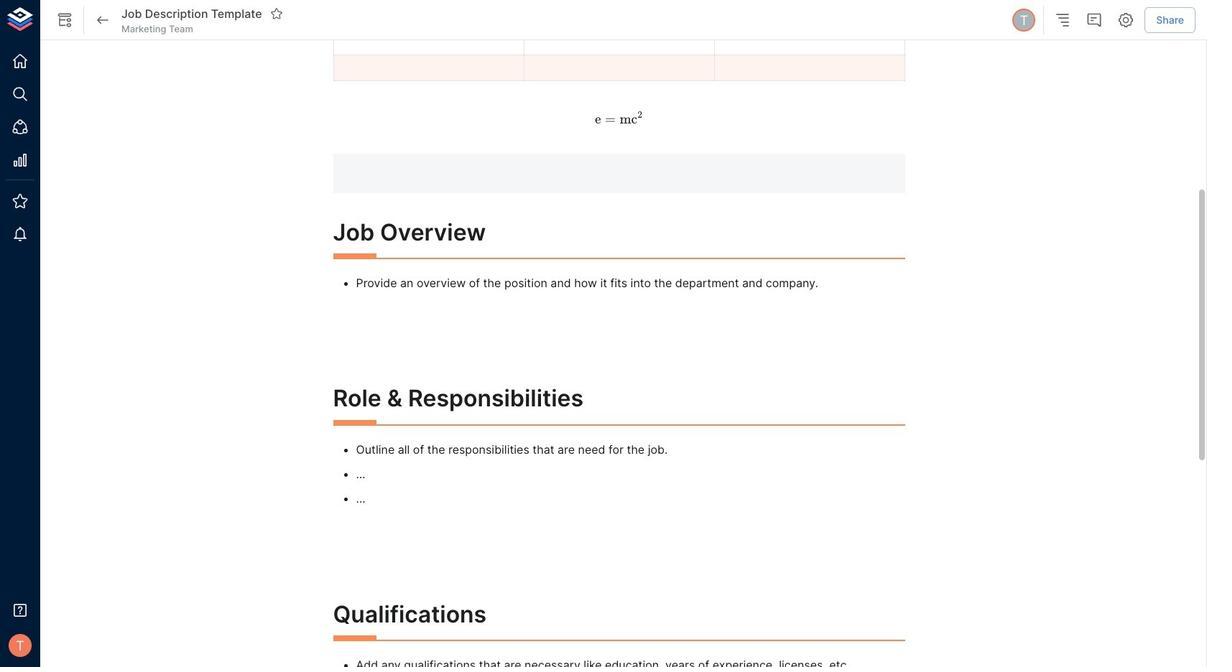 Task type: vqa. For each thing, say whether or not it's contained in the screenshot.
Table of Contents icon
yes



Task type: describe. For each thing, give the bounding box(es) containing it.
comments image
[[1086, 11, 1103, 29]]

table of contents image
[[1054, 11, 1072, 29]]



Task type: locate. For each thing, give the bounding box(es) containing it.
favorite image
[[270, 7, 283, 20]]

go back image
[[94, 11, 111, 29]]

show wiki image
[[56, 11, 73, 29]]

settings image
[[1118, 11, 1135, 29]]



